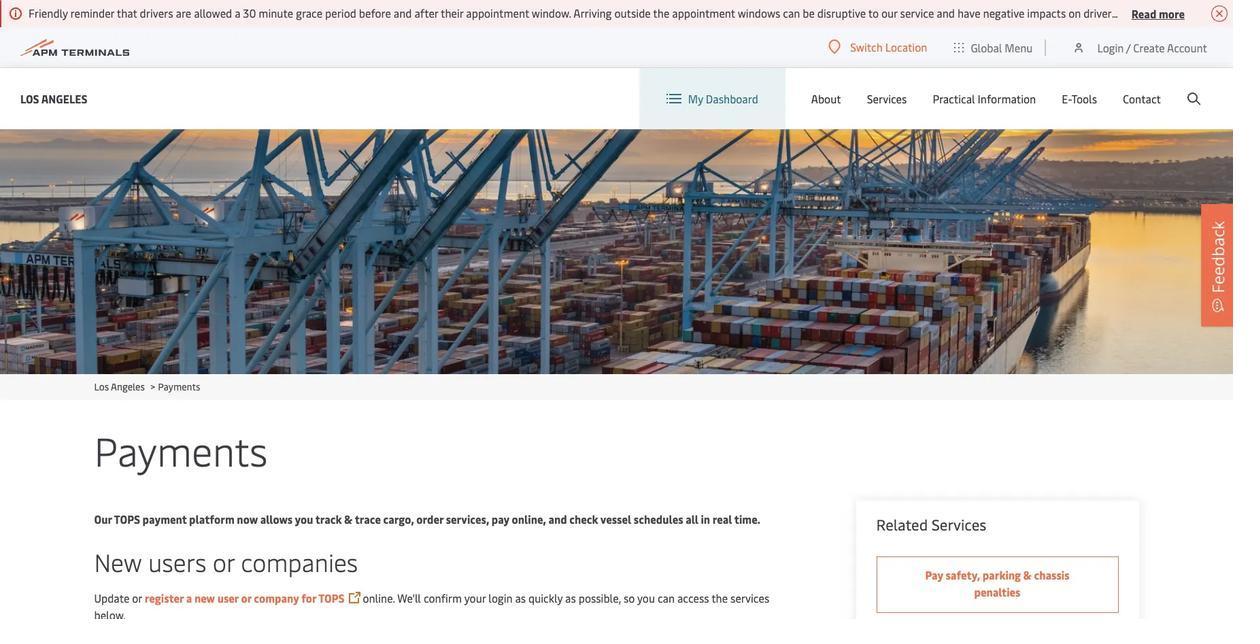 Task type: describe. For each thing, give the bounding box(es) containing it.
confirm
[[424, 591, 462, 606]]

contact
[[1123, 91, 1161, 106]]

users
[[148, 545, 207, 578]]

account
[[1168, 40, 1208, 55]]

our tops payment platform now allows you track & trace cargo, order services, pay online, and check vessel schedules all in real time.
[[94, 512, 763, 527]]

los angeles > payments
[[94, 380, 200, 393]]

my dashboard button
[[667, 68, 758, 129]]

register
[[145, 591, 184, 606]]

e-tools
[[1062, 91, 1097, 106]]

1 vertical spatial payments
[[94, 423, 268, 477]]

user
[[217, 591, 239, 606]]

can inside the online. we'll confirm your login as quickly as possible, so you can access the services below.
[[658, 591, 675, 606]]

that
[[117, 5, 137, 20]]

be
[[803, 5, 815, 20]]

windows
[[738, 5, 781, 20]]

1 vertical spatial time.
[[735, 512, 760, 527]]

1 horizontal spatial services
[[932, 514, 987, 535]]

menu
[[1005, 40, 1033, 55]]

update
[[94, 591, 130, 606]]

you inside the online. we'll confirm your login as quickly as possible, so you can access the services below.
[[637, 591, 655, 606]]

register a new user or company for tops
[[145, 591, 345, 606]]

2 drivers from the left
[[1084, 5, 1117, 20]]

0 vertical spatial services
[[867, 91, 907, 106]]

0 horizontal spatial a
[[186, 591, 192, 606]]

new
[[195, 591, 215, 606]]

arriving
[[574, 5, 612, 20]]

negative
[[983, 5, 1025, 20]]

0 vertical spatial a
[[235, 5, 240, 20]]

our
[[882, 5, 898, 20]]

quickly
[[529, 591, 563, 606]]

read
[[1132, 6, 1157, 21]]

penalties
[[975, 584, 1021, 599]]

chassis
[[1035, 567, 1070, 582]]

0 vertical spatial can
[[783, 5, 800, 20]]

my
[[688, 91, 703, 106]]

feedback
[[1207, 221, 1229, 293]]

0 horizontal spatial and
[[394, 5, 412, 20]]

global menu
[[971, 40, 1033, 55]]

practical information
[[933, 91, 1036, 106]]

2 appointment from the left
[[672, 5, 735, 20]]

about button
[[812, 68, 841, 129]]

1 horizontal spatial and
[[549, 512, 567, 527]]

register a new user or company for tops link
[[145, 591, 345, 606]]

tools
[[1072, 91, 1097, 106]]

their
[[441, 5, 464, 20]]

angeles for los angeles > payments
[[111, 380, 145, 393]]

new
[[94, 545, 142, 578]]

1 on from the left
[[1069, 5, 1081, 20]]

access
[[678, 591, 709, 606]]

global
[[971, 40, 1003, 55]]

who
[[1120, 5, 1140, 20]]

payment
[[143, 512, 187, 527]]

we'll
[[397, 591, 421, 606]]

schedules
[[634, 512, 683, 527]]

the inside the online. we'll confirm your login as quickly as possible, so you can access the services below.
[[712, 591, 728, 606]]

1 appointment from the left
[[466, 5, 529, 20]]

your
[[464, 591, 486, 606]]

window.
[[532, 5, 571, 20]]

read more button
[[1132, 5, 1185, 22]]

outside
[[615, 5, 651, 20]]

1 drivers from the left
[[140, 5, 173, 20]]

angeles for los angeles
[[41, 91, 87, 106]]

practical information button
[[933, 68, 1036, 129]]

login / create account
[[1098, 40, 1208, 55]]

friendly reminder that drivers are allowed a 30 minute grace period before and after their appointment window. arriving outside the appointment windows can be disruptive to our service and have negative impacts on drivers who arrive on time. driv
[[29, 5, 1234, 20]]

for
[[301, 591, 316, 606]]

related
[[877, 514, 928, 535]]

vessel
[[601, 512, 632, 527]]

2 on from the left
[[1174, 5, 1186, 20]]

after
[[415, 5, 438, 20]]

2 as from the left
[[565, 591, 576, 606]]

global menu button
[[941, 27, 1047, 68]]

allowed
[[194, 5, 232, 20]]

our
[[94, 512, 112, 527]]

parking
[[983, 567, 1021, 582]]

driv
[[1215, 5, 1234, 20]]

0 vertical spatial &
[[344, 512, 353, 527]]

pay safety, parking & chassis penalties link
[[877, 557, 1119, 613]]

>
[[151, 380, 155, 393]]

location
[[886, 39, 928, 54]]



Task type: locate. For each thing, give the bounding box(es) containing it.
allows
[[260, 512, 293, 527]]

practical
[[933, 91, 975, 106]]

payments
[[158, 380, 200, 393], [94, 423, 268, 477]]

los
[[20, 91, 39, 106], [94, 380, 109, 393]]

0 horizontal spatial time.
[[735, 512, 760, 527]]

switch location
[[851, 39, 928, 54]]

period
[[325, 5, 356, 20]]

minute
[[259, 5, 293, 20]]

1 horizontal spatial you
[[637, 591, 655, 606]]

1 horizontal spatial appointment
[[672, 5, 735, 20]]

1 horizontal spatial &
[[1024, 567, 1032, 582]]

time.
[[1188, 5, 1213, 20], [735, 512, 760, 527]]

services down switch location
[[867, 91, 907, 106]]

1 vertical spatial angeles
[[111, 380, 145, 393]]

& left the trace
[[344, 512, 353, 527]]

below.
[[94, 608, 126, 619]]

0 horizontal spatial can
[[658, 591, 675, 606]]

0 horizontal spatial drivers
[[140, 5, 173, 20]]

login
[[1098, 40, 1124, 55]]

you right so
[[637, 591, 655, 606]]

0 horizontal spatial on
[[1069, 5, 1081, 20]]

1 vertical spatial you
[[637, 591, 655, 606]]

or right update
[[132, 591, 142, 606]]

on right arrive
[[1174, 5, 1186, 20]]

0 horizontal spatial or
[[132, 591, 142, 606]]

new users or companies
[[94, 545, 358, 578]]

trace
[[355, 512, 381, 527]]

2 horizontal spatial and
[[937, 5, 955, 20]]

pay safety, parking & chassis penalties
[[926, 567, 1070, 599]]

you
[[295, 512, 313, 527], [637, 591, 655, 606]]

as right login
[[515, 591, 526, 606]]

companies
[[241, 545, 358, 578]]

& left chassis
[[1024, 567, 1032, 582]]

the right access
[[712, 591, 728, 606]]

my dashboard
[[688, 91, 758, 106]]

information
[[978, 91, 1036, 106]]

before
[[359, 5, 391, 20]]

can
[[783, 5, 800, 20], [658, 591, 675, 606]]

1 horizontal spatial tops
[[319, 591, 345, 606]]

30
[[243, 5, 256, 20]]

1 horizontal spatial angeles
[[111, 380, 145, 393]]

now
[[237, 512, 258, 527]]

login
[[489, 591, 513, 606]]

0 vertical spatial time.
[[1188, 5, 1213, 20]]

/
[[1127, 40, 1131, 55]]

0 horizontal spatial appointment
[[466, 5, 529, 20]]

check
[[570, 512, 598, 527]]

time. left driv
[[1188, 5, 1213, 20]]

&
[[344, 512, 353, 527], [1024, 567, 1032, 582]]

los for los angeles
[[20, 91, 39, 106]]

possible,
[[579, 591, 621, 606]]

0 horizontal spatial los angeles link
[[20, 90, 87, 107]]

2 horizontal spatial or
[[241, 591, 252, 606]]

0 horizontal spatial services
[[867, 91, 907, 106]]

and left check
[[549, 512, 567, 527]]

switch location button
[[829, 39, 928, 54]]

services
[[731, 591, 770, 606]]

the right outside
[[653, 5, 670, 20]]

1 horizontal spatial as
[[565, 591, 576, 606]]

1 horizontal spatial on
[[1174, 5, 1186, 20]]

services
[[867, 91, 907, 106], [932, 514, 987, 535]]

feedback button
[[1202, 204, 1234, 327]]

1 vertical spatial los angeles link
[[94, 380, 145, 393]]

1 vertical spatial tops
[[319, 591, 345, 606]]

pay
[[492, 512, 510, 527]]

1 vertical spatial los
[[94, 380, 109, 393]]

so
[[624, 591, 635, 606]]

and left the after
[[394, 5, 412, 20]]

1 horizontal spatial los
[[94, 380, 109, 393]]

los for los angeles > payments
[[94, 380, 109, 393]]

close alert image
[[1212, 5, 1228, 22]]

services up safety, at the right bottom of page
[[932, 514, 987, 535]]

platform
[[189, 512, 235, 527]]

all
[[686, 512, 699, 527]]

angeles
[[41, 91, 87, 106], [111, 380, 145, 393]]

0 horizontal spatial los
[[20, 91, 39, 106]]

a left new
[[186, 591, 192, 606]]

0 horizontal spatial the
[[653, 5, 670, 20]]

0 horizontal spatial as
[[515, 591, 526, 606]]

0 horizontal spatial &
[[344, 512, 353, 527]]

as right quickly
[[565, 591, 576, 606]]

0 vertical spatial los angeles link
[[20, 90, 87, 107]]

los angeles link
[[20, 90, 87, 107], [94, 380, 145, 393]]

arrive
[[1143, 5, 1171, 20]]

1 horizontal spatial a
[[235, 5, 240, 20]]

can left access
[[658, 591, 675, 606]]

or right user
[[241, 591, 252, 606]]

e-tools button
[[1062, 68, 1097, 129]]

0 horizontal spatial you
[[295, 512, 313, 527]]

0 horizontal spatial tops
[[114, 512, 140, 527]]

1 horizontal spatial can
[[783, 5, 800, 20]]

the
[[653, 5, 670, 20], [712, 591, 728, 606]]

tops right the "for"
[[319, 591, 345, 606]]

0 horizontal spatial angeles
[[41, 91, 87, 106]]

read more
[[1132, 6, 1185, 21]]

friendly
[[29, 5, 68, 20]]

or up user
[[213, 545, 235, 578]]

appointment left 'windows' at the right
[[672, 5, 735, 20]]

create
[[1134, 40, 1165, 55]]

can left be
[[783, 5, 800, 20]]

more
[[1159, 6, 1185, 21]]

1 vertical spatial a
[[186, 591, 192, 606]]

appointment
[[466, 5, 529, 20], [672, 5, 735, 20]]

you left track
[[295, 512, 313, 527]]

a left 30
[[235, 5, 240, 20]]

1 horizontal spatial drivers
[[1084, 5, 1117, 20]]

0 vertical spatial payments
[[158, 380, 200, 393]]

are
[[176, 5, 191, 20]]

online.
[[363, 591, 395, 606]]

appointment right their
[[466, 5, 529, 20]]

services,
[[446, 512, 489, 527]]

0 vertical spatial tops
[[114, 512, 140, 527]]

login / create account link
[[1073, 27, 1208, 67]]

0 vertical spatial you
[[295, 512, 313, 527]]

as
[[515, 591, 526, 606], [565, 591, 576, 606]]

0 vertical spatial los
[[20, 91, 39, 106]]

e-
[[1062, 91, 1072, 106]]

1 vertical spatial services
[[932, 514, 987, 535]]

services button
[[867, 68, 907, 129]]

order
[[417, 512, 444, 527]]

1 as from the left
[[515, 591, 526, 606]]

dashboard
[[706, 91, 758, 106]]

& inside pay safety, parking & chassis penalties
[[1024, 567, 1032, 582]]

impacts
[[1028, 5, 1066, 20]]

service
[[901, 5, 934, 20]]

1 horizontal spatial los angeles link
[[94, 380, 145, 393]]

1 horizontal spatial or
[[213, 545, 235, 578]]

disruptive
[[818, 5, 866, 20]]

real
[[713, 512, 732, 527]]

contact button
[[1123, 68, 1161, 129]]

company
[[254, 591, 299, 606]]

pay
[[926, 567, 944, 582]]

0 vertical spatial the
[[653, 5, 670, 20]]

online,
[[512, 512, 546, 527]]

and left have
[[937, 5, 955, 20]]

grace
[[296, 5, 323, 20]]

have
[[958, 5, 981, 20]]

about
[[812, 91, 841, 106]]

1 vertical spatial &
[[1024, 567, 1032, 582]]

in
[[701, 512, 710, 527]]

to
[[869, 5, 879, 20]]

on right the impacts
[[1069, 5, 1081, 20]]

los angeles
[[20, 91, 87, 106]]

switch
[[851, 39, 883, 54]]

1 horizontal spatial time.
[[1188, 5, 1213, 20]]

safety,
[[946, 567, 981, 582]]

0 vertical spatial angeles
[[41, 91, 87, 106]]

1 horizontal spatial the
[[712, 591, 728, 606]]

la-online services image
[[0, 129, 1234, 374]]

1 vertical spatial the
[[712, 591, 728, 606]]

tops right the our
[[114, 512, 140, 527]]

time. right real
[[735, 512, 760, 527]]

track
[[315, 512, 342, 527]]

drivers left are
[[140, 5, 173, 20]]

drivers left who
[[1084, 5, 1117, 20]]

1 vertical spatial can
[[658, 591, 675, 606]]



Task type: vqa. For each thing, say whether or not it's contained in the screenshot.
topmost we're
no



